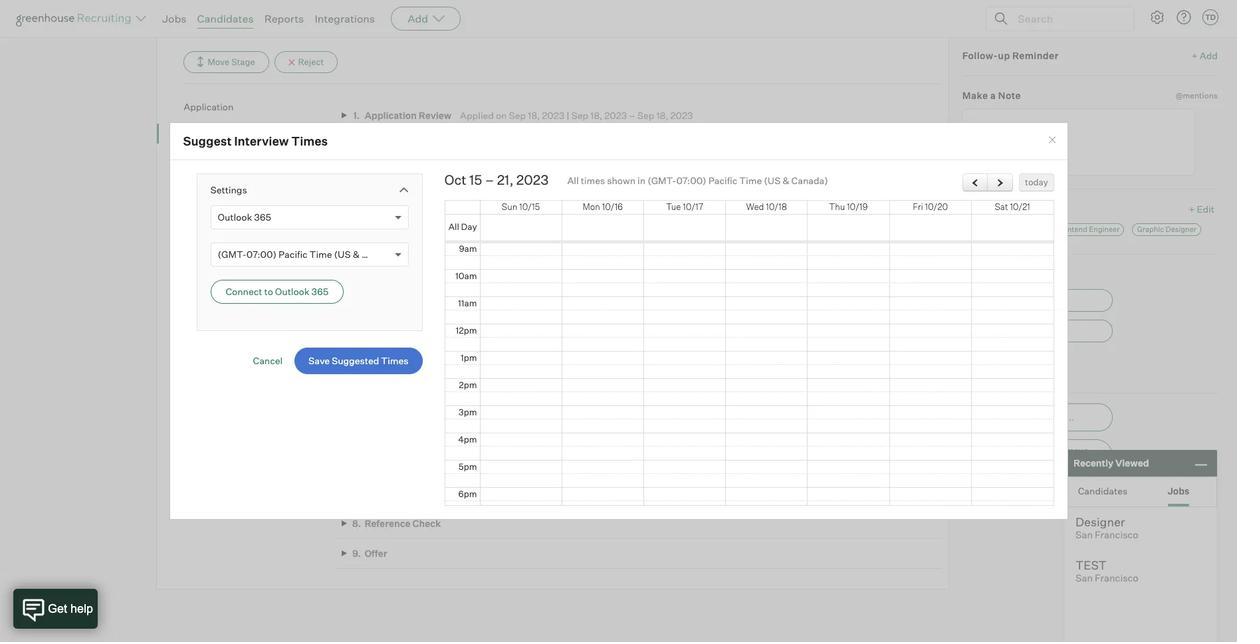 Task type: describe. For each thing, give the bounding box(es) containing it.
or
[[1045, 445, 1054, 456]]

graphic
[[1137, 225, 1164, 234]]

take
[[365, 199, 386, 211]]

candidate
[[1014, 373, 1057, 384]]

10/18
[[766, 202, 787, 212]]

add as prospect to ...
[[988, 412, 1075, 423]]

1 vertical spatial pacific
[[279, 249, 308, 260]]

experience
[[1000, 225, 1039, 234]]

times for save suggested times
[[381, 355, 409, 367]]

on
[[496, 109, 507, 121]]

2 horizontal spatial all
[[671, 328, 682, 339]]

0 vertical spatial pacific
[[708, 175, 737, 186]]

francisco for test
[[1095, 572, 1139, 584]]

2 vertical spatial jobs
[[1168, 485, 1190, 496]]

10/19
[[847, 202, 868, 212]]

@mentions link
[[1176, 89, 1218, 102]]

merge
[[966, 373, 994, 384]]

10/21
[[1010, 202, 1030, 212]]

4. take home test
[[352, 199, 437, 211]]

this
[[996, 373, 1012, 384]]

3 schedule interview link from the top
[[613, 395, 696, 406]]

as
[[1007, 412, 1016, 423]]

times for suggest interview times
[[291, 134, 328, 148]]

to inside connect to outlook 365 button
[[264, 286, 273, 297]]

days
[[1172, 9, 1191, 20]]

jobs link
[[162, 12, 186, 25]]

10/17
[[683, 202, 703, 212]]

1 vertical spatial (gmt-
[[218, 249, 246, 260]]

found
[[184, 21, 211, 32]]

social
[[335, 21, 360, 32]]

0 vertical spatial in
[[1069, 9, 1076, 20]]

stage)
[[437, 259, 467, 271]]

3. preliminary screen
[[352, 169, 451, 181]]

job setup link
[[16, 8, 117, 24]]

for
[[1106, 9, 1117, 20]]

greenhouse recruiting image
[[16, 11, 136, 27]]

frontend engineer
[[1056, 225, 1120, 234]]

365 inside button
[[312, 286, 329, 297]]

note
[[998, 90, 1021, 101]]

more
[[1119, 9, 1140, 20]]

merge this candidate
[[966, 373, 1057, 384]]

21
[[1162, 9, 1170, 20]]

sun 10/15
[[502, 202, 540, 212]]

sat 10/21
[[995, 202, 1030, 212]]

integrations
[[315, 12, 375, 25]]

1 vertical spatial technical
[[355, 350, 397, 361]]

1 horizontal spatial (us
[[764, 175, 781, 186]]

prospect
[[1018, 412, 1055, 423]]

request
[[567, 292, 604, 303]]

the
[[1013, 325, 1026, 336]]

1 horizontal spatial application
[[365, 109, 417, 121]]

settings
[[210, 184, 247, 195]]

left single arrow image
[[970, 179, 980, 187]]

+ for + edit
[[1189, 203, 1195, 214]]

application inside application link
[[184, 101, 234, 112]]

0 horizontal spatial (us
[[334, 249, 351, 260]]

9am
[[459, 243, 477, 254]]

test san francisco
[[1076, 558, 1139, 584]]

add,
[[988, 445, 1008, 456]]

all times shown in (gmt-07:00) pacific time (us & canada)
[[567, 175, 828, 186]]

schedule for third schedule interview link from the bottom
[[613, 395, 654, 406]]

viewed
[[1116, 458, 1149, 469]]

schedule interview link for cultural add interview
[[613, 439, 696, 450]]

media
[[362, 21, 389, 32]]

test
[[417, 199, 437, 211]]

0 vertical spatial technical
[[365, 229, 408, 241]]

|
[[567, 109, 569, 121]]

1 horizontal spatial time
[[739, 175, 762, 186]]

technical interview
[[355, 350, 439, 361]]

0 horizontal spatial outlook
[[218, 212, 252, 223]]

2023 inside suggest interview times "dialog"
[[516, 171, 549, 188]]

1.
[[353, 109, 360, 121]]

integrations link
[[315, 12, 375, 25]]

offer
[[365, 548, 387, 559]]

candidate's
[[988, 459, 1037, 469]]

td button
[[1203, 9, 1219, 25]]

email the team
[[988, 325, 1051, 336]]

application link
[[184, 100, 335, 113]]

6.
[[352, 259, 361, 271]]

schedule for schedule interview link for technical interview
[[613, 350, 654, 361]]

schedule for 4th schedule interview link
[[613, 417, 654, 428]]

save suggested times
[[309, 355, 409, 367]]

reminder
[[1013, 50, 1059, 61]]

make a note
[[963, 90, 1021, 101]]

email ahmed button
[[963, 289, 1113, 312]]

10/15
[[519, 202, 540, 212]]

email the team button
[[963, 320, 1113, 342]]

stage link
[[184, 127, 335, 140]]

fri
[[913, 202, 923, 212]]

1 horizontal spatial canada)
[[792, 175, 828, 186]]

(gmt-07:00) pacific time (us & canada)
[[218, 249, 398, 260]]

add, transfer or remove candidate's jobs
[[988, 445, 1088, 469]]

0 vertical spatial –
[[629, 109, 635, 121]]

10 years experience
[[971, 225, 1039, 234]]

schedule all link
[[628, 328, 682, 339]]

12pm
[[456, 325, 477, 335]]

schedule for schedule interview link for lunch
[[613, 372, 654, 384]]

interview inside "dialog"
[[234, 134, 289, 148]]

test
[[1076, 558, 1107, 572]]

3pm
[[459, 407, 477, 417]]

Search text field
[[1015, 9, 1122, 28]]

+ for + add
[[1192, 50, 1198, 61]]

stage inside "move stage" button
[[231, 57, 255, 67]]

email ahmed
[[988, 295, 1042, 306]]

schedule interview for lunch
[[613, 372, 696, 384]]

been
[[1047, 9, 1067, 20]]

outlook inside button
[[275, 286, 310, 297]]

1 vertical spatial designer
[[1166, 225, 1197, 234]]

right single arrow image
[[995, 179, 1005, 187]]

(current
[[396, 259, 435, 271]]

schedule interview link for lunch
[[613, 372, 696, 384]]

sat
[[995, 202, 1008, 212]]

san for designer
[[1076, 529, 1093, 541]]

5.
[[352, 229, 361, 241]]

interviews
[[355, 328, 403, 339]]

0 vertical spatial ahmed
[[963, 9, 992, 20]]

stage inside stage link
[[184, 127, 210, 139]]

10/20
[[925, 202, 948, 212]]

designer for designer san francisco
[[1076, 515, 1125, 529]]

mon
[[583, 202, 600, 212]]

add inside button
[[988, 412, 1005, 423]]



Task type: vqa. For each thing, say whether or not it's contained in the screenshot.
& to the top
yes



Task type: locate. For each thing, give the bounding box(es) containing it.
times inside button
[[381, 355, 409, 367]]

schedule interview for cultural add interview
[[613, 439, 696, 450]]

0 horizontal spatial times
[[291, 134, 328, 148]]

– right the |
[[629, 109, 635, 121]]

1 vertical spatial (us
[[334, 249, 351, 260]]

0 horizontal spatial canada)
[[362, 249, 398, 260]]

suggest
[[183, 134, 232, 148]]

5 schedule interview from the top
[[613, 439, 696, 450]]

1 vertical spatial –
[[485, 171, 494, 188]]

engineer
[[1089, 225, 1120, 234]]

2 francisco from the top
[[1095, 572, 1139, 584]]

+ add link
[[1192, 49, 1218, 62]]

oct
[[444, 171, 466, 188]]

2 san from the top
[[1076, 572, 1093, 584]]

san
[[1076, 529, 1093, 541], [1076, 572, 1093, 584]]

0 vertical spatial time
[[739, 175, 762, 186]]

1 vertical spatial onsite
[[365, 259, 394, 271]]

tue
[[666, 202, 681, 212]]

1 francisco from the top
[[1095, 529, 1139, 541]]

(gmt-
[[648, 175, 676, 186], [218, 249, 246, 260]]

times up the scorecards "link"
[[291, 134, 328, 148]]

1 vertical spatial 365
[[312, 286, 329, 297]]

follow-up reminder
[[963, 50, 1059, 61]]

10/16
[[602, 202, 623, 212]]

4 schedule interview from the top
[[613, 417, 696, 428]]

cultural add interview
[[355, 439, 452, 450]]

– right 15 on the left
[[485, 171, 494, 188]]

francisco for designer
[[1095, 529, 1139, 541]]

1 email from the top
[[988, 295, 1011, 306]]

time left 6.
[[310, 249, 332, 260]]

ahmed inside email ahmed 'button'
[[1013, 295, 1042, 306]]

add left the as
[[988, 412, 1005, 423]]

07:00) up '10/17'
[[676, 175, 706, 186]]

07:00)
[[676, 175, 706, 186], [246, 249, 277, 260]]

4 schedule interview link from the top
[[613, 417, 696, 428]]

1 vertical spatial canada)
[[362, 249, 398, 260]]

Do Not Email checkbox
[[965, 352, 974, 361]]

schedule for schedule all link
[[628, 328, 669, 339]]

francisco up test san francisco
[[1095, 529, 1139, 541]]

1 vertical spatial time
[[310, 249, 332, 260]]

thu
[[829, 202, 845, 212]]

0 horizontal spatial 365
[[254, 212, 271, 223]]

1 horizontal spatial stage
[[231, 57, 255, 67]]

time
[[739, 175, 762, 186], [310, 249, 332, 260]]

365 down the scorecards "link"
[[254, 212, 271, 223]]

1 vertical spatial jobs
[[1038, 459, 1058, 469]]

stage up scorecards
[[184, 127, 210, 139]]

2 horizontal spatial designer
[[1166, 225, 1197, 234]]

email for email ahmed
[[988, 295, 1011, 306]]

francisco inside designer san francisco
[[1095, 529, 1139, 541]]

– inside suggest interview times "dialog"
[[485, 171, 494, 188]]

1 vertical spatial 07:00)
[[246, 249, 277, 260]]

1 vertical spatial ahmed
[[1013, 295, 1042, 306]]

0 vertical spatial san
[[1076, 529, 1093, 541]]

0 vertical spatial jobs
[[162, 12, 186, 25]]

5 schedule interview link from the top
[[613, 439, 696, 450]]

6. onsite (current stage)
[[352, 259, 467, 271]]

2 horizontal spatial jobs
[[1168, 485, 1190, 496]]

1 horizontal spatial in
[[1069, 9, 1076, 20]]

1 vertical spatial stage
[[184, 127, 210, 139]]

(gmt-07:00) pacific time (us & canada) option
[[218, 249, 398, 260]]

1 vertical spatial email
[[988, 325, 1011, 336]]

0 horizontal spatial in
[[638, 175, 646, 186]]

1 vertical spatial times
[[381, 355, 409, 367]]

0 horizontal spatial ahmed
[[963, 9, 992, 20]]

1 san from the top
[[1076, 529, 1093, 541]]

outlook 365 option
[[218, 212, 271, 223]]

None text field
[[963, 109, 1195, 175]]

all for all times shown in (gmt-07:00) pacific time (us & canada)
[[567, 175, 579, 186]]

follow-
[[963, 50, 998, 61]]

1 horizontal spatial 365
[[312, 286, 329, 297]]

07:00) up the connect to outlook 365
[[246, 249, 277, 260]]

availability
[[606, 292, 654, 303]]

1 horizontal spatial to
[[1057, 412, 1065, 423]]

0 vertical spatial 365
[[254, 212, 271, 223]]

add inside popup button
[[408, 12, 428, 25]]

1pm
[[461, 352, 477, 363]]

review
[[419, 109, 451, 121]]

times up lunch
[[381, 355, 409, 367]]

(us up 10/18
[[764, 175, 781, 186]]

add down td
[[1200, 50, 1218, 61]]

add left (test
[[408, 12, 428, 25]]

add button
[[391, 7, 461, 31]]

+ add
[[1192, 50, 1218, 61]]

1 horizontal spatial &
[[783, 175, 790, 186]]

hamoud
[[994, 9, 1028, 20]]

preliminary
[[365, 169, 417, 181]]

in right been
[[1069, 9, 1076, 20]]

10 years experience link
[[966, 223, 1044, 236]]

today button
[[1019, 173, 1054, 192]]

outlook down "(gmt-07:00) pacific time (us & canada)" option
[[275, 286, 310, 297]]

san down designer san francisco
[[1076, 572, 1093, 584]]

1 schedule interview link from the top
[[613, 350, 696, 361]]

1 horizontal spatial designer
[[1076, 515, 1125, 529]]

6pm
[[458, 488, 477, 499]]

application up suggest
[[184, 101, 234, 112]]

reports
[[264, 12, 304, 25]]

+ left edit at the top of the page
[[1189, 203, 1195, 214]]

time up wed
[[739, 175, 762, 186]]

job setup
[[16, 9, 67, 23]]

email
[[988, 295, 1011, 306], [988, 325, 1011, 336]]

0 horizontal spatial jobs
[[162, 12, 186, 25]]

1 horizontal spatial outlook
[[275, 286, 310, 297]]

0 horizontal spatial to
[[264, 286, 273, 297]]

add as prospect to ... button
[[963, 403, 1113, 431]]

fri 10/20
[[913, 202, 948, 212]]

designer for designer (50)
[[184, 2, 230, 16]]

shown
[[607, 175, 636, 186]]

candidates link
[[197, 12, 254, 25]]

0 horizontal spatial all
[[449, 222, 459, 232]]

email inside 'button'
[[988, 295, 1011, 306]]

1 horizontal spatial 07:00)
[[676, 175, 706, 186]]

configure image
[[1149, 9, 1165, 25]]

outlook 365
[[218, 212, 271, 223]]

& down 5.
[[353, 249, 360, 260]]

2 vertical spatial all
[[671, 328, 682, 339]]

0 vertical spatial all
[[567, 175, 579, 186]]

reference
[[365, 518, 411, 529]]

+ edit link
[[1186, 200, 1218, 218]]

technical down interviews
[[355, 350, 397, 361]]

0 horizontal spatial 07:00)
[[246, 249, 277, 260]]

scorecards link
[[184, 153, 335, 166]]

2 email from the top
[[988, 325, 1011, 336]]

save
[[309, 355, 330, 367]]

10am
[[455, 270, 477, 281]]

san for test
[[1076, 572, 1093, 584]]

(gmt- up 'tue'
[[648, 175, 676, 186]]

(gmt- up connect
[[218, 249, 246, 260]]

0 vertical spatial times
[[291, 134, 328, 148]]

schedule interview for technical interview
[[613, 350, 696, 361]]

mon 10/16
[[583, 202, 623, 212]]

add right cultural
[[392, 439, 410, 450]]

oct 15 – 21, 2023
[[444, 171, 549, 188]]

+ inside + add link
[[1192, 50, 1198, 61]]

up
[[998, 50, 1010, 61]]

email up email the team
[[988, 295, 1011, 306]]

0 vertical spatial onsite
[[1078, 9, 1104, 20]]

to inside add as prospect to ... button
[[1057, 412, 1065, 423]]

designer down + edit link
[[1166, 225, 1197, 234]]

reject button
[[274, 51, 338, 73]]

0 vertical spatial (us
[[764, 175, 781, 186]]

0 horizontal spatial –
[[485, 171, 494, 188]]

francisco down designer san francisco
[[1095, 572, 1139, 584]]

has
[[1030, 9, 1045, 20]]

san inside test san francisco
[[1076, 572, 1093, 584]]

reject
[[298, 57, 324, 67]]

21,
[[497, 171, 514, 188]]

0 vertical spatial &
[[783, 175, 790, 186]]

1 horizontal spatial times
[[381, 355, 409, 367]]

365 down (gmt-07:00) pacific time (us & canada)
[[312, 286, 329, 297]]

edit
[[1197, 203, 1215, 214]]

in inside "dialog"
[[638, 175, 646, 186]]

0 vertical spatial to
[[264, 286, 273, 297]]

1 horizontal spatial ahmed
[[1013, 295, 1042, 306]]

all for all day
[[449, 222, 459, 232]]

1 vertical spatial in
[[638, 175, 646, 186]]

stage right move on the left top of the page
[[231, 57, 255, 67]]

dummy)
[[458, 21, 496, 32]]

0 vertical spatial francisco
[[1095, 529, 1139, 541]]

1 schedule interview from the top
[[613, 350, 696, 361]]

1 horizontal spatial all
[[567, 175, 579, 186]]

0 horizontal spatial onsite
[[365, 259, 394, 271]]

suggest interview times
[[183, 134, 328, 148]]

(test
[[434, 21, 456, 32]]

0 vertical spatial outlook
[[218, 212, 252, 223]]

0 vertical spatial designer
[[184, 2, 230, 16]]

email inside button
[[988, 325, 1011, 336]]

1 vertical spatial to
[[1057, 412, 1065, 423]]

@mentions
[[1176, 90, 1218, 100]]

francisco inside test san francisco
[[1095, 572, 1139, 584]]

0 vertical spatial 07:00)
[[676, 175, 706, 186]]

1 vertical spatial outlook
[[275, 286, 310, 297]]

1 vertical spatial all
[[449, 222, 459, 232]]

0 horizontal spatial stage
[[184, 127, 210, 139]]

0 horizontal spatial (gmt-
[[218, 249, 246, 260]]

2 schedule interview link from the top
[[613, 372, 696, 384]]

to left ...
[[1057, 412, 1065, 423]]

applied
[[460, 109, 494, 121]]

request availability button
[[567, 292, 654, 303]]

0 horizontal spatial application
[[184, 101, 234, 112]]

1 horizontal spatial –
[[629, 109, 635, 121]]

2 vertical spatial designer
[[1076, 515, 1125, 529]]

0 vertical spatial (gmt-
[[648, 175, 676, 186]]

0 vertical spatial +
[[1192, 50, 1198, 61]]

2023
[[542, 109, 565, 121], [604, 109, 627, 121], [671, 109, 693, 121], [516, 171, 549, 188], [509, 259, 531, 271]]

application right 1.
[[365, 109, 417, 121]]

outlook down settings
[[218, 212, 252, 223]]

team
[[1028, 325, 1051, 336]]

technical
[[365, 229, 408, 241], [355, 350, 397, 361]]

1 horizontal spatial jobs
[[1038, 459, 1058, 469]]

0 horizontal spatial &
[[353, 249, 360, 260]]

1 horizontal spatial pacific
[[708, 175, 737, 186]]

to
[[264, 286, 273, 297], [1057, 412, 1065, 423]]

wed 10/18
[[746, 202, 787, 212]]

years
[[980, 225, 999, 234]]

ahmed up the
[[1013, 295, 1042, 306]]

0 vertical spatial canada)
[[792, 175, 828, 186]]

ahmed left hamoud
[[963, 9, 992, 20]]

+ up @mentions at the top right
[[1192, 50, 1198, 61]]

0 horizontal spatial designer
[[184, 2, 230, 16]]

0 vertical spatial stage
[[231, 57, 255, 67]]

(us
[[764, 175, 781, 186], [334, 249, 351, 260]]

+ inside + edit link
[[1189, 203, 1195, 214]]

1 vertical spatial francisco
[[1095, 572, 1139, 584]]

0 horizontal spatial pacific
[[279, 249, 308, 260]]

designer up the test
[[1076, 515, 1125, 529]]

san inside designer san francisco
[[1076, 529, 1093, 541]]

in right shown
[[638, 175, 646, 186]]

designer up found
[[184, 2, 230, 16]]

sep
[[509, 109, 526, 121], [571, 109, 588, 121], [637, 109, 654, 121], [476, 259, 493, 271]]

make
[[963, 90, 988, 101]]

1 vertical spatial &
[[353, 249, 360, 260]]

365
[[254, 212, 271, 223], [312, 286, 329, 297]]

frontend engineer link
[[1051, 223, 1125, 236]]

0 vertical spatial email
[[988, 295, 1011, 306]]

jobs inside add, transfer or remove candidate's jobs
[[1038, 459, 1058, 469]]

onsite left for
[[1078, 9, 1104, 20]]

schedule for cultural add interview's schedule interview link
[[613, 439, 654, 450]]

tue 10/17
[[666, 202, 703, 212]]

all day
[[449, 222, 477, 232]]

close image
[[1047, 135, 1057, 145]]

times
[[291, 134, 328, 148], [381, 355, 409, 367]]

ahmed hamoud has been in onsite for more than 21 days
[[963, 9, 1191, 20]]

to right connect
[[264, 286, 273, 297]]

suggest interview times dialog
[[169, 122, 1068, 520]]

thu 10/19
[[829, 202, 868, 212]]

email for email the team
[[988, 325, 1011, 336]]

1 vertical spatial san
[[1076, 572, 1093, 584]]

& up 10/18
[[783, 175, 790, 186]]

designer inside designer san francisco
[[1076, 515, 1125, 529]]

3 schedule interview from the top
[[613, 395, 696, 406]]

1 vertical spatial +
[[1189, 203, 1195, 214]]

candidate tags
[[963, 203, 1037, 214]]

technical right 5.
[[365, 229, 408, 241]]

san up the test
[[1076, 529, 1093, 541]]

schedule interview link for technical interview
[[613, 350, 696, 361]]

2 schedule interview from the top
[[613, 372, 696, 384]]

email left the
[[988, 325, 1011, 336]]

(us left 6.
[[334, 249, 351, 260]]

1 horizontal spatial (gmt-
[[648, 175, 676, 186]]

1 horizontal spatial onsite
[[1078, 9, 1104, 20]]

0 horizontal spatial time
[[310, 249, 332, 260]]

2pm
[[459, 379, 477, 390]]

4.
[[352, 199, 361, 211]]

onsite right 6.
[[365, 259, 394, 271]]

15
[[469, 171, 482, 188]]



